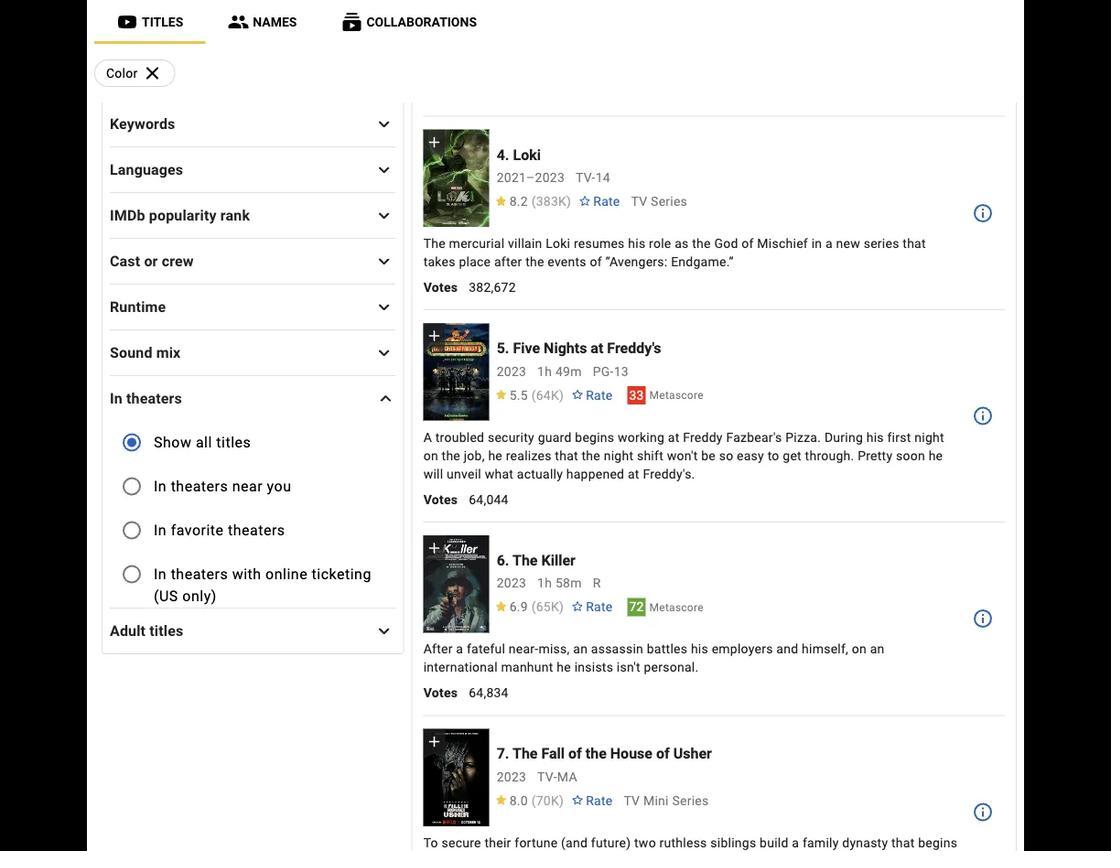 Task type: describe. For each thing, give the bounding box(es) containing it.
a inside to secure their fortune (and future) two ruthless siblings build a family dynasty that begins
[[793, 836, 800, 851]]

get
[[783, 448, 802, 463]]

fazbear's
[[727, 430, 783, 445]]

realizes
[[506, 448, 552, 463]]

In favorite theaters radio
[[110, 508, 154, 552]]

languages button
[[110, 147, 397, 191]]

chevron right image for in theaters
[[375, 388, 397, 410]]

loki inside the mercurial villain loki resumes his role as the god of mischief in a new series that takes place after the events of "avengers: endgame."
[[546, 236, 571, 251]]

In theaters near you radio
[[110, 464, 154, 508]]

two
[[635, 836, 657, 851]]

(and
[[562, 836, 588, 851]]

a inside after a fateful near-miss, an assassin battles his employers and himself, on an international manhunt he insists isn't personal.
[[456, 642, 464, 657]]

in theaters near you
[[154, 478, 292, 495]]

in for in theaters with online ticketing (us only)
[[154, 566, 167, 583]]

rate for 7. the fall of the house of usher
[[586, 794, 613, 809]]

the inside the mercurial villain loki resumes his role as the god of mischief in a new series that takes place after the events of "avengers: endgame."
[[424, 236, 446, 251]]

2 an from the left
[[871, 642, 885, 657]]

mercurial
[[449, 236, 505, 251]]

the left house
[[586, 746, 607, 763]]

build
[[760, 836, 789, 851]]

see more information about the fall of the house of usher image
[[973, 802, 995, 824]]

events
[[548, 254, 587, 269]]

8.2 ( 383k )
[[510, 194, 572, 209]]

rate button for 7. the fall of the house of usher
[[564, 785, 620, 818]]

( for 7.
[[532, 794, 536, 809]]

6. the killer link
[[497, 552, 576, 569]]

show all titles
[[154, 434, 251, 451]]

only)
[[183, 588, 217, 605]]

the up endgame."
[[693, 236, 711, 251]]

begins inside to secure their fortune (and future) two ruthless siblings build a family dynasty that begins
[[919, 836, 958, 851]]

popularity
[[149, 207, 217, 224]]

cast or crew button
[[110, 239, 397, 283]]

titles inside dropdown button
[[150, 623, 183, 640]]

383k
[[536, 194, 567, 209]]

tv-14
[[576, 170, 611, 186]]

theaters for in theaters with online ticketing (us only)
[[171, 566, 228, 583]]

takes
[[424, 254, 456, 269]]

7. the fall of the house of usher link
[[497, 746, 713, 763]]

chevron right image for adult titles
[[374, 621, 396, 643]]

radio button unchecked image for in theaters near you
[[121, 476, 143, 498]]

rate button for 5. five nights at freddy's
[[564, 379, 620, 412]]

in theaters button
[[110, 376, 397, 420]]

imdb
[[110, 207, 145, 224]]

on inside a troubled security guard begins working at freddy fazbear's pizza. during his first night on the job, he realizes that the night shift won't be so easy to get through. pretty soon he will unveil what actually happened at freddy's.
[[424, 448, 439, 463]]

will
[[424, 466, 444, 482]]

carla gugino in the fall of the house of usher (2023) image
[[424, 729, 490, 827]]

2021–2023
[[497, 170, 565, 186]]

freddy
[[683, 430, 723, 445]]

tv- for the
[[538, 770, 558, 785]]

loki inside 'link'
[[513, 146, 541, 163]]

votes for nights
[[424, 492, 458, 507]]

star inline image
[[495, 390, 508, 400]]

cast or crew
[[110, 253, 194, 270]]

family
[[803, 836, 839, 851]]

ticketing
[[312, 566, 372, 583]]

theaters down the "near"
[[228, 522, 285, 539]]

In theaters with online ticketing (US only) radio
[[110, 552, 154, 596]]

of right god
[[742, 236, 754, 251]]

imdb rating: 8.2 element
[[495, 194, 572, 209]]

( for 6.
[[532, 600, 536, 615]]

after a fateful near-miss, an assassin battles his employers and himself, on an international manhunt he insists isn't personal.
[[424, 642, 885, 675]]

assassin
[[592, 642, 644, 657]]

pg-13
[[593, 364, 629, 379]]

happened
[[567, 466, 625, 482]]

( for 5.
[[532, 388, 536, 403]]

) for 6. the killer
[[560, 600, 564, 615]]

fortune
[[515, 836, 558, 851]]

4. loki
[[497, 146, 541, 163]]

see more information about the killer image
[[973, 608, 995, 630]]

7. the fall of the house of usher
[[497, 746, 713, 763]]

sound mix button
[[110, 331, 397, 375]]

keywords button
[[110, 102, 397, 146]]

ruthless
[[660, 836, 708, 851]]

8.0 ( 70k )
[[510, 794, 564, 809]]

battles
[[647, 642, 688, 657]]

crew
[[162, 253, 194, 270]]

adult titles
[[110, 623, 183, 640]]

tv- for loki
[[576, 170, 596, 186]]

rate for 4. loki
[[594, 194, 621, 209]]

add image for 4.
[[426, 133, 444, 152]]

2023 for 5.
[[497, 364, 527, 379]]

chevron right image for cast or crew
[[374, 250, 396, 272]]

a troubled security guard begins working at freddy fazbear's pizza. during his first night on the job, he realizes that the night shift won't be so easy to get through. pretty soon he will unveil what actually happened at freddy's.
[[424, 430, 945, 482]]

64k
[[536, 388, 560, 403]]

72
[[630, 600, 644, 615]]

sound mix
[[110, 344, 181, 362]]

collaborations tab
[[319, 0, 499, 44]]

villain
[[508, 236, 543, 251]]

cast
[[110, 253, 140, 270]]

0 vertical spatial series
[[651, 194, 688, 209]]

tv series
[[632, 194, 688, 209]]

rate button for 6. the killer
[[564, 591, 620, 624]]

radio button checked image
[[121, 432, 143, 454]]

names tab
[[205, 0, 319, 44]]

titles tab
[[94, 0, 205, 44]]

on inside after a fateful near-miss, an assassin battles his employers and himself, on an international manhunt he insists isn't personal.
[[853, 642, 867, 657]]

fateful
[[467, 642, 506, 657]]

tab list containing titles
[[94, 0, 1018, 44]]

guard
[[538, 430, 572, 445]]

in for in favorite theaters
[[154, 522, 167, 539]]

tv for 7. the fall of the house of usher
[[624, 794, 640, 809]]

7.
[[497, 746, 510, 763]]

64,834
[[469, 686, 509, 701]]

metascore for 6. the killer
[[650, 601, 704, 614]]

"avengers:
[[606, 254, 668, 269]]

) for 4. loki
[[567, 194, 572, 209]]

so
[[720, 448, 734, 463]]

theaters for in theaters
[[126, 390, 182, 408]]

five
[[513, 340, 540, 357]]

himself,
[[802, 642, 849, 657]]

the up happened
[[582, 448, 601, 463]]

color button
[[94, 60, 175, 87]]

tv mini series
[[624, 794, 709, 809]]

that inside a troubled security guard begins working at freddy fazbear's pizza. during his first night on the job, he realizes that the night shift won't be so easy to get through. pretty soon he will unveil what actually happened at freddy's.
[[555, 448, 579, 463]]

1 votes from the top
[[424, 280, 458, 295]]

youtube image
[[116, 11, 138, 33]]

a inside the mercurial villain loki resumes his role as the god of mischief in a new series that takes place after the events of "avengers: endgame."
[[826, 236, 833, 251]]

with
[[232, 566, 262, 583]]

the for 7.
[[513, 746, 538, 763]]

2023 for 6.
[[497, 576, 527, 591]]

6.
[[497, 552, 510, 569]]

add image for 5.
[[426, 327, 444, 345]]

international
[[424, 660, 498, 675]]

resumes
[[574, 236, 625, 251]]

0 vertical spatial titles
[[216, 434, 251, 451]]

the down villain at the left
[[526, 254, 545, 269]]

of left usher
[[657, 746, 670, 763]]

of down resumes at right top
[[590, 254, 603, 269]]

rate for 5. five nights at freddy's
[[586, 388, 613, 403]]

5.5
[[510, 388, 528, 403]]

pizza.
[[786, 430, 822, 445]]

0 horizontal spatial night
[[604, 448, 634, 463]]

4.
[[497, 146, 510, 163]]

add image
[[426, 733, 444, 751]]

his inside the mercurial villain loki resumes his role as the god of mischief in a new series that takes place after the events of "avengers: endgame."
[[629, 236, 646, 251]]

1 vertical spatial series
[[673, 794, 709, 809]]

imdb rating: 8.0 element
[[495, 794, 564, 809]]

star border inline image for five
[[572, 390, 584, 400]]

Show all titles radio
[[110, 420, 154, 464]]

nights
[[544, 340, 587, 357]]

see more information about loki image
[[973, 202, 995, 224]]

collaborations
[[367, 14, 477, 29]]

rate for 6. the killer
[[586, 600, 613, 615]]

their
[[485, 836, 512, 851]]

online
[[266, 566, 308, 583]]

33 metascore
[[630, 388, 704, 403]]

6. the killer
[[497, 552, 576, 569]]

clear image
[[138, 60, 163, 86]]

his inside after a fateful near-miss, an assassin battles his employers and himself, on an international manhunt he insists isn't personal.
[[691, 642, 709, 657]]

runtime
[[110, 299, 166, 316]]



Task type: locate. For each thing, give the bounding box(es) containing it.
1 vertical spatial star border inline image
[[572, 390, 584, 400]]

0 vertical spatial on
[[424, 448, 439, 463]]

the down troubled
[[442, 448, 461, 463]]

)
[[567, 194, 572, 209], [560, 388, 564, 403], [560, 600, 564, 615], [560, 794, 564, 809]]

1 horizontal spatial loki
[[546, 236, 571, 251]]

1 horizontal spatial titles
[[216, 434, 251, 451]]

series
[[651, 194, 688, 209], [673, 794, 709, 809]]

0 vertical spatial the
[[424, 236, 446, 251]]

2 vertical spatial radio button unchecked image
[[121, 564, 143, 586]]

in down show
[[154, 478, 167, 495]]

0 horizontal spatial an
[[574, 642, 588, 657]]

1 horizontal spatial his
[[691, 642, 709, 657]]

( for 4.
[[532, 194, 536, 209]]

adult titles button
[[110, 609, 397, 653]]

killer
[[542, 552, 576, 569]]

0 vertical spatial his
[[629, 236, 646, 251]]

titles right all
[[216, 434, 251, 451]]

of right fall
[[569, 746, 582, 763]]

0 horizontal spatial on
[[424, 448, 439, 463]]

theaters down sound mix
[[126, 390, 182, 408]]

theaters up favorite
[[171, 478, 228, 495]]

1 add image from the top
[[426, 133, 444, 152]]

0 vertical spatial night
[[915, 430, 945, 445]]

rate up 'future)'
[[586, 794, 613, 809]]

0 vertical spatial metascore
[[650, 389, 704, 402]]

that right dynasty
[[892, 836, 915, 851]]

to
[[768, 448, 780, 463]]

an
[[574, 642, 588, 657], [871, 642, 885, 657]]

show
[[154, 434, 192, 451]]

his up pretty
[[867, 430, 885, 445]]

he inside after a fateful near-miss, an assassin battles his employers and himself, on an international manhunt he insists isn't personal.
[[557, 660, 571, 675]]

rate right star border inline icon
[[586, 600, 613, 615]]

rate down the 14
[[594, 194, 621, 209]]

add image
[[426, 133, 444, 152], [426, 327, 444, 345], [426, 539, 444, 558]]

0 horizontal spatial a
[[456, 642, 464, 657]]

2 ( from the top
[[532, 388, 536, 403]]

1 horizontal spatial night
[[915, 430, 945, 445]]

8.2
[[510, 194, 528, 209]]

at up the won't
[[668, 430, 680, 445]]

2 vertical spatial star inline image
[[495, 795, 508, 806]]

1 vertical spatial star inline image
[[495, 602, 508, 612]]

group for 5.
[[424, 324, 490, 421]]

at up pg-
[[591, 340, 604, 357]]

0 vertical spatial that
[[903, 236, 927, 251]]

1 vertical spatial night
[[604, 448, 634, 463]]

382,672
[[469, 280, 516, 295]]

star inline image left 6.9
[[495, 602, 508, 612]]

begins right dynasty
[[919, 836, 958, 851]]

1 chevron right image from the top
[[374, 113, 396, 135]]

night
[[915, 430, 945, 445], [604, 448, 634, 463]]

2 vertical spatial at
[[628, 466, 640, 482]]

in inside dropdown button
[[110, 390, 123, 408]]

that down guard
[[555, 448, 579, 463]]

4 group from the top
[[424, 729, 490, 827]]

1 an from the left
[[574, 642, 588, 657]]

2 vertical spatial a
[[793, 836, 800, 851]]

star inline image left 8.2
[[495, 196, 508, 206]]

1 vertical spatial a
[[456, 642, 464, 657]]

1h for killer
[[538, 576, 552, 591]]

isn't
[[617, 660, 641, 675]]

begins inside a troubled security guard begins working at freddy fazbear's pizza. during his first night on the job, he realizes that the night shift won't be so easy to get through. pretty soon he will unveil what actually happened at freddy's.
[[575, 430, 615, 445]]

at down shift
[[628, 466, 640, 482]]

1 horizontal spatial tv-
[[576, 170, 596, 186]]

1 horizontal spatial at
[[628, 466, 640, 482]]

3 chevron right image from the top
[[374, 250, 396, 272]]

chevron right image for runtime
[[374, 296, 396, 318]]

star inline image inside imdb rating: 8.2 element
[[495, 196, 508, 206]]

1 horizontal spatial he
[[557, 660, 571, 675]]

languages
[[110, 161, 183, 179]]

1 horizontal spatial a
[[793, 836, 800, 851]]

the right 7.
[[513, 746, 538, 763]]

1 vertical spatial radio button unchecked image
[[121, 520, 143, 542]]

group left 6.
[[424, 536, 490, 633]]

add image for 6.
[[426, 539, 444, 558]]

metascore inside 72 metascore
[[650, 601, 704, 614]]

adult
[[110, 623, 146, 640]]

chevron right image inside the cast or crew dropdown button
[[374, 250, 396, 272]]

at
[[591, 340, 604, 357], [668, 430, 680, 445], [628, 466, 640, 482]]

1 vertical spatial add image
[[426, 327, 444, 345]]

3 2023 from the top
[[497, 770, 527, 785]]

add image left 6.
[[426, 539, 444, 558]]

1 horizontal spatial on
[[853, 642, 867, 657]]

0 horizontal spatial tv-
[[538, 770, 558, 785]]

that
[[903, 236, 927, 251], [555, 448, 579, 463], [892, 836, 915, 851]]

all
[[196, 434, 212, 451]]

radio button unchecked image for in theaters with online ticketing (us only)
[[121, 564, 143, 586]]

( right 6.9
[[532, 600, 536, 615]]

mini
[[644, 794, 669, 809]]

of
[[742, 236, 754, 251], [590, 254, 603, 269], [569, 746, 582, 763], [657, 746, 670, 763]]

5. five nights at freddy's
[[497, 340, 662, 357]]

through.
[[806, 448, 855, 463]]

0 vertical spatial loki
[[513, 146, 541, 163]]

samuel l. jackson, brie larson, iman vellani, and teyonah parris in the marvels (2023) image
[[424, 0, 490, 34]]

ma
[[558, 770, 578, 785]]

2 vertical spatial the
[[513, 746, 538, 763]]

star border inline image for loki
[[579, 196, 592, 206]]

1 vertical spatial metascore
[[650, 601, 704, 614]]

an right himself,
[[871, 642, 885, 657]]

2 horizontal spatial a
[[826, 236, 833, 251]]

his right battles
[[691, 642, 709, 657]]

5.5 ( 64k )
[[510, 388, 564, 403]]

to
[[424, 836, 439, 851]]

star border inline image
[[572, 602, 584, 612]]

the
[[693, 236, 711, 251], [526, 254, 545, 269], [442, 448, 461, 463], [582, 448, 601, 463], [586, 746, 607, 763]]

the for 6.
[[513, 552, 538, 569]]

0 vertical spatial add image
[[426, 133, 444, 152]]

subscriptions image
[[341, 11, 363, 33]]

series right mini
[[673, 794, 709, 809]]

0 vertical spatial star inline image
[[495, 196, 508, 206]]

1 horizontal spatial begins
[[919, 836, 958, 851]]

titles
[[142, 14, 183, 29]]

personal.
[[644, 660, 699, 675]]

6.9
[[510, 600, 528, 615]]

3 votes from the top
[[424, 686, 458, 701]]

security
[[488, 430, 535, 445]]

group
[[424, 130, 490, 227], [424, 324, 490, 421], [424, 536, 490, 633], [424, 729, 490, 827]]

imdb popularity rank button
[[110, 193, 397, 237]]

actually
[[517, 466, 563, 482]]

1h for nights
[[538, 364, 552, 379]]

1 vertical spatial the
[[513, 552, 538, 569]]

) for 7. the fall of the house of usher
[[560, 794, 564, 809]]

chevron right image inside the sound mix dropdown button
[[374, 342, 396, 364]]

3 add image from the top
[[426, 539, 444, 558]]

chevron right image inside the 'in theaters' dropdown button
[[375, 388, 397, 410]]

1h left 58m
[[538, 576, 552, 591]]

that inside to secure their fortune (and future) two ruthless siblings build a family dynasty that begins
[[892, 836, 915, 851]]

( right "8.0"
[[532, 794, 536, 809]]

group left star inline image
[[424, 324, 490, 421]]

4. loki link
[[497, 146, 541, 164]]

3 group from the top
[[424, 536, 490, 633]]

miss,
[[539, 642, 570, 657]]

2 2023 from the top
[[497, 576, 527, 591]]

2 radio button unchecked image from the top
[[121, 520, 143, 542]]

2023 down 6.
[[497, 576, 527, 591]]

chevron right image inside keywords 'dropdown button'
[[374, 113, 396, 135]]

radio button unchecked image down in favorite theaters radio
[[121, 564, 143, 586]]

star inline image for 4.
[[495, 196, 508, 206]]

the up 'takes'
[[424, 236, 446, 251]]

5.
[[497, 340, 510, 357]]

he down miss,
[[557, 660, 571, 675]]

1 ( from the top
[[532, 194, 536, 209]]

group left "4."
[[424, 130, 490, 227]]

13
[[614, 364, 629, 379]]

star inline image inside the imdb rating: 6.9 element
[[495, 602, 508, 612]]

votes down international
[[424, 686, 458, 701]]

his inside a troubled security guard begins working at freddy fazbear's pizza. during his first night on the job, he realizes that the night shift won't be so easy to get through. pretty soon he will unveil what actually happened at freddy's.
[[867, 430, 885, 445]]

1 vertical spatial begins
[[919, 836, 958, 851]]

3 ( from the top
[[532, 600, 536, 615]]

chevron right image for languages
[[374, 159, 396, 181]]

2 vertical spatial star border inline image
[[572, 795, 584, 806]]

votes for killer
[[424, 686, 458, 701]]

imdb rating: 6.9 element
[[495, 600, 564, 615]]

see more information about five nights at freddy's image
[[973, 405, 995, 427]]

1 star inline image from the top
[[495, 196, 508, 206]]

1 vertical spatial tv-
[[538, 770, 558, 785]]

add image left "4."
[[426, 133, 444, 152]]

a
[[424, 430, 432, 445]]

series up role
[[651, 194, 688, 209]]

2 group from the top
[[424, 324, 490, 421]]

michael fassbender in the killer (2023) image
[[424, 536, 490, 633]]

freddy's.
[[643, 466, 696, 482]]

night up the soon
[[915, 430, 945, 445]]

usher
[[674, 746, 713, 763]]

1h left the 49m
[[538, 364, 552, 379]]

star inline image left "8.0"
[[495, 795, 508, 806]]

votes down 'takes'
[[424, 280, 458, 295]]

votes down will
[[424, 492, 458, 507]]

1 vertical spatial loki
[[546, 236, 571, 251]]

2 horizontal spatial at
[[668, 430, 680, 445]]

chevron right image
[[374, 113, 396, 135], [374, 205, 396, 227], [374, 250, 396, 272], [374, 621, 396, 643]]

chevron right image for imdb popularity rank
[[374, 205, 396, 227]]

1 metascore from the top
[[650, 389, 704, 402]]

2 vertical spatial his
[[691, 642, 709, 657]]

rate down pg-
[[586, 388, 613, 403]]

he right the soon
[[929, 448, 944, 463]]

easy
[[737, 448, 765, 463]]

1 radio button unchecked image from the top
[[121, 476, 143, 498]]

that right series
[[903, 236, 927, 251]]

radio button unchecked image for in favorite theaters
[[121, 520, 143, 542]]

in inside in theaters with online ticketing (us only)
[[154, 566, 167, 583]]

4 chevron right image from the top
[[374, 621, 396, 643]]

metascore right "72"
[[650, 601, 704, 614]]

imdb rating: 5.5 element
[[495, 388, 564, 403]]

2 vertical spatial add image
[[426, 539, 444, 558]]

0 vertical spatial tv-
[[576, 170, 596, 186]]

chevron right image for keywords
[[374, 113, 396, 135]]

0 vertical spatial at
[[591, 340, 604, 357]]

1 2023 from the top
[[497, 364, 527, 379]]

in up show all titles radio
[[110, 390, 123, 408]]

he up the "what"
[[489, 448, 503, 463]]

0 vertical spatial 1h
[[538, 364, 552, 379]]

metascore inside 33 metascore
[[650, 389, 704, 402]]

2 votes from the top
[[424, 492, 458, 507]]

2 metascore from the top
[[650, 601, 704, 614]]

in for in theaters
[[110, 390, 123, 408]]

on right himself,
[[853, 642, 867, 657]]

1 1h from the top
[[538, 364, 552, 379]]

0 vertical spatial tv
[[632, 194, 648, 209]]

2023 down the 5. on the top of page
[[497, 364, 527, 379]]

1 horizontal spatial an
[[871, 642, 885, 657]]

series
[[864, 236, 900, 251]]

0 vertical spatial begins
[[575, 430, 615, 445]]

group for 6.
[[424, 536, 490, 633]]

) for 5. five nights at freddy's
[[560, 388, 564, 403]]

add image left the 5. on the top of page
[[426, 327, 444, 345]]

rank
[[221, 207, 250, 224]]

in for in theaters near you
[[154, 478, 167, 495]]

1 vertical spatial that
[[555, 448, 579, 463]]

tom hiddleston in loki (2021) image
[[424, 130, 490, 227]]

33
[[630, 388, 644, 403]]

night down working
[[604, 448, 634, 463]]

insists
[[575, 660, 614, 675]]

in
[[812, 236, 823, 251]]

as
[[675, 236, 689, 251]]

star inline image
[[495, 196, 508, 206], [495, 602, 508, 612], [495, 795, 508, 806]]

titles
[[216, 434, 251, 451], [150, 623, 183, 640]]

he
[[489, 448, 503, 463], [929, 448, 944, 463], [557, 660, 571, 675]]

rate button for 4. loki
[[572, 186, 628, 218]]

radio button unchecked image up in theaters with online ticketing (us only) radio
[[121, 520, 143, 542]]

a right the build on the bottom
[[793, 836, 800, 851]]

star border inline image for the
[[572, 795, 584, 806]]

favorite
[[171, 522, 224, 539]]

group for 4.
[[424, 130, 490, 227]]

titles down the (us
[[150, 623, 183, 640]]

4 ( from the top
[[532, 794, 536, 809]]

2 add image from the top
[[426, 327, 444, 345]]

the mercurial villain loki resumes his role as the god of mischief in a new series that takes place after the events of "avengers: endgame."
[[424, 236, 927, 269]]

tab list
[[94, 0, 1018, 44]]

loki up events
[[546, 236, 571, 251]]

1 group from the top
[[424, 130, 490, 227]]

the right 6.
[[513, 552, 538, 569]]

working
[[618, 430, 665, 445]]

1 vertical spatial titles
[[150, 623, 183, 640]]

0 vertical spatial radio button unchecked image
[[121, 476, 143, 498]]

2 1h from the top
[[538, 576, 552, 591]]

0 vertical spatial 2023
[[497, 364, 527, 379]]

1 vertical spatial 1h
[[538, 576, 552, 591]]

theaters up the 'only)'
[[171, 566, 228, 583]]

0 horizontal spatial loki
[[513, 146, 541, 163]]

0 vertical spatial a
[[826, 236, 833, 251]]

metascore right 33
[[650, 389, 704, 402]]

0 horizontal spatial he
[[489, 448, 503, 463]]

chevron right image inside the languages dropdown button
[[374, 159, 396, 181]]

group for 7.
[[424, 729, 490, 827]]

2 horizontal spatial his
[[867, 430, 885, 445]]

in theaters with online ticketing (us only)
[[154, 566, 372, 605]]

( right 5.5
[[532, 388, 536, 403]]

2023 down 7.
[[497, 770, 527, 785]]

0 horizontal spatial begins
[[575, 430, 615, 445]]

loki up the 2021–2023
[[513, 146, 541, 163]]

2 chevron right image from the top
[[374, 205, 396, 227]]

a
[[826, 236, 833, 251], [456, 642, 464, 657], [793, 836, 800, 851]]

3 radio button unchecked image from the top
[[121, 564, 143, 586]]

(
[[532, 194, 536, 209], [532, 388, 536, 403], [532, 600, 536, 615], [532, 794, 536, 809]]

1h 49m
[[538, 364, 582, 379]]

that inside the mercurial villain loki resumes his role as the god of mischief in a new series that takes place after the events of "avengers: endgame."
[[903, 236, 927, 251]]

in left favorite
[[154, 522, 167, 539]]

star inline image for 7.
[[495, 795, 508, 806]]

( right 8.2
[[532, 194, 536, 209]]

1 vertical spatial votes
[[424, 492, 458, 507]]

on up will
[[424, 448, 439, 463]]

2 vertical spatial 2023
[[497, 770, 527, 785]]

an up insists
[[574, 642, 588, 657]]

0 horizontal spatial at
[[591, 340, 604, 357]]

radio button unchecked image up in favorite theaters radio
[[121, 476, 143, 498]]

metascore
[[650, 389, 704, 402], [650, 601, 704, 614]]

1 vertical spatial 2023
[[497, 576, 527, 591]]

tv- right the 2021–2023
[[576, 170, 596, 186]]

2023 for 7.
[[497, 770, 527, 785]]

soon
[[897, 448, 926, 463]]

chevron right image inside adult titles dropdown button
[[374, 621, 396, 643]]

chevron right image
[[374, 159, 396, 181], [374, 296, 396, 318], [374, 342, 396, 364], [375, 388, 397, 410]]

theaters for in theaters near you
[[171, 478, 228, 495]]

metascore for 5. five nights at freddy's
[[650, 389, 704, 402]]

radio button unchecked image
[[121, 476, 143, 498], [121, 520, 143, 542], [121, 564, 143, 586]]

0 horizontal spatial his
[[629, 236, 646, 251]]

endgame."
[[671, 254, 734, 269]]

star border inline image down 'ma'
[[572, 795, 584, 806]]

1 vertical spatial at
[[668, 430, 680, 445]]

and
[[777, 642, 799, 657]]

a up international
[[456, 642, 464, 657]]

0 horizontal spatial titles
[[150, 623, 183, 640]]

2 horizontal spatial he
[[929, 448, 944, 463]]

role
[[649, 236, 672, 251]]

or
[[144, 253, 158, 270]]

chevron right image inside imdb popularity rank dropdown button
[[374, 205, 396, 227]]

star inline image inside 'imdb rating: 8.0' element
[[495, 795, 508, 806]]

won't
[[667, 448, 698, 463]]

in up the (us
[[154, 566, 167, 583]]

2 vertical spatial votes
[[424, 686, 458, 701]]

after
[[495, 254, 522, 269]]

place
[[459, 254, 491, 269]]

r
[[593, 576, 601, 591]]

star border inline image down the 49m
[[572, 390, 584, 400]]

you
[[267, 478, 292, 495]]

after
[[424, 642, 453, 657]]

3 star inline image from the top
[[495, 795, 508, 806]]

to secure their fortune (and future) two ruthless siblings build a family dynasty that begins
[[424, 836, 958, 852]]

star inline image for 6.
[[495, 602, 508, 612]]

mischief
[[758, 236, 809, 251]]

future)
[[592, 836, 631, 851]]

kevin foster, jess weiss, roger joseph manning jr., jade kindar-martin, and kellen goff in five nights at freddy's (2023) image
[[424, 324, 490, 421]]

his up "avengers:
[[629, 236, 646, 251]]

group left 7.
[[424, 729, 490, 827]]

theaters inside in theaters with online ticketing (us only)
[[171, 566, 228, 583]]

0 vertical spatial votes
[[424, 280, 458, 295]]

1 vertical spatial tv
[[624, 794, 640, 809]]

1 vertical spatial on
[[853, 642, 867, 657]]

begins up happened
[[575, 430, 615, 445]]

house
[[611, 746, 653, 763]]

chevron right image for sound mix
[[374, 342, 396, 364]]

star border inline image
[[579, 196, 592, 206], [572, 390, 584, 400], [572, 795, 584, 806]]

2 vertical spatial that
[[892, 836, 915, 851]]

chevron right image inside runtime dropdown button
[[374, 296, 396, 318]]

tv for 4. loki
[[632, 194, 648, 209]]

pretty
[[858, 448, 893, 463]]

49m
[[556, 364, 582, 379]]

fall
[[542, 746, 565, 763]]

5. five nights at freddy's link
[[497, 340, 662, 357]]

a right in
[[826, 236, 833, 251]]

0 vertical spatial star border inline image
[[579, 196, 592, 206]]

shift
[[637, 448, 664, 463]]

imdb popularity rank
[[110, 207, 250, 224]]

tv- up 70k
[[538, 770, 558, 785]]

1 vertical spatial his
[[867, 430, 885, 445]]

what
[[485, 466, 514, 482]]

star border inline image down tv-14
[[579, 196, 592, 206]]

2 star inline image from the top
[[495, 602, 508, 612]]

6.9 ( 65k )
[[510, 600, 564, 615]]

new
[[837, 236, 861, 251]]

people image
[[227, 11, 249, 33]]

theaters inside dropdown button
[[126, 390, 182, 408]]



Task type: vqa. For each thing, say whether or not it's contained in the screenshot.
family
yes



